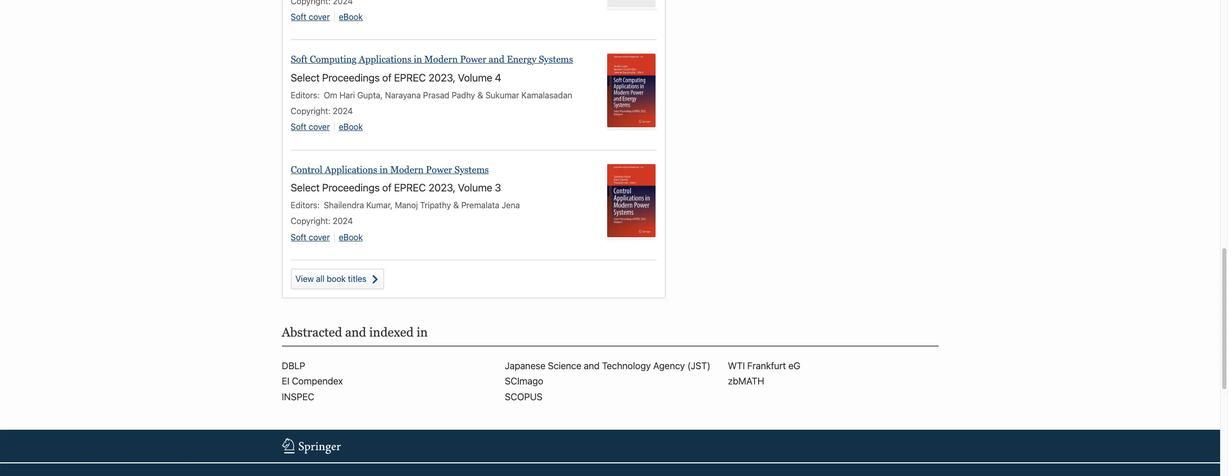 Task type: describe. For each thing, give the bounding box(es) containing it.
ebook link for select proceedings of eprec 2023, volume 4
[[339, 122, 363, 132]]

premalata jena
[[461, 200, 520, 210]]

soft for ebook link associated with select proceedings of eprec 2023, volume 3
[[291, 232, 307, 242]]

copyright: for select proceedings of eprec 2023, volume 3
[[291, 216, 331, 226]]

1 soft cover from the top
[[291, 12, 330, 22]]

zbmath
[[728, 376, 764, 387]]

of for select proceedings of eprec 2023, volume 3
[[382, 182, 392, 194]]

3
[[495, 182, 501, 194]]

4
[[495, 71, 501, 83]]

eprec for 4
[[394, 71, 426, 83]]

view
[[296, 274, 314, 284]]

0 vertical spatial applications
[[359, 54, 412, 65]]

wti frankfurt eg zbmath
[[728, 360, 801, 387]]

control
[[291, 164, 323, 175]]

soft for 3rd ebook link from the bottom of the page
[[291, 12, 307, 22]]

0 vertical spatial modern
[[425, 54, 458, 65]]

padhy
[[452, 90, 475, 100]]

volume for 4
[[458, 71, 493, 83]]

sukumar kamalasadan
[[486, 90, 572, 100]]

ei
[[282, 376, 290, 387]]

copyright: for select proceedings of eprec 2023, volume 4
[[291, 106, 331, 116]]

indexed
[[369, 325, 414, 339]]

ebook link for select proceedings of eprec 2023, volume 3
[[339, 232, 363, 242]]

soft cover link for select proceedings of eprec 2023, volume 4
[[291, 122, 330, 132]]

soft cover for select proceedings of eprec 2023, volume 4
[[291, 122, 330, 132]]

dblp
[[282, 360, 305, 371]]

all
[[316, 274, 325, 284]]

proceedings for select proceedings of eprec 2023, volume 4
[[322, 71, 380, 83]]

1 cover from the top
[[309, 12, 330, 22]]

select for select proceedings of eprec 2023, volume 3
[[291, 182, 320, 194]]

soft computing applications in modern power and energy systems link
[[291, 54, 573, 65]]

in for applications
[[414, 54, 422, 65]]

titles
[[348, 274, 367, 284]]

manoj
[[395, 200, 418, 210]]

kumar
[[366, 200, 390, 210]]

dblp ei compendex inspec
[[282, 360, 343, 403]]

2 soft from the top
[[291, 54, 308, 65]]

abstracted and indexed in
[[282, 325, 428, 339]]

hari
[[340, 90, 355, 100]]

kamalasadan
[[522, 90, 572, 100]]

proceedings for select proceedings of eprec 2023, volume 3
[[322, 182, 380, 194]]

narayana
[[385, 90, 421, 100]]

1 vertical spatial modern
[[390, 164, 424, 175]]

of for select proceedings of eprec 2023, volume 4
[[382, 71, 392, 83]]

volume for 3
[[458, 182, 493, 194]]

1 soft cover link from the top
[[291, 12, 330, 22]]

2023, for 3
[[429, 182, 456, 194]]

eg
[[789, 360, 801, 371]]

wti
[[728, 360, 745, 371]]

2024 for select proceedings of eprec 2023, volume 4
[[333, 106, 353, 116]]

prasad
[[423, 90, 450, 100]]

cover for select proceedings of eprec 2023, volume 3
[[309, 232, 330, 242]]



Task type: locate. For each thing, give the bounding box(es) containing it.
0 horizontal spatial systems
[[455, 164, 489, 175]]

ebook up the computing
[[339, 12, 363, 22]]

soft cover up view
[[291, 232, 330, 242]]

0 vertical spatial soft cover link
[[291, 12, 330, 22]]

volume up premalata
[[458, 182, 493, 194]]

2 copyright: from the top
[[291, 216, 331, 226]]

soft cover link up view
[[291, 232, 330, 242]]

2024 for select proceedings of eprec 2023, volume 3
[[333, 216, 353, 226]]

2 2023, from the top
[[429, 182, 456, 194]]

control applications in modern power systems
[[291, 164, 489, 175]]

2 editors: from the top
[[291, 200, 320, 210]]

soft cover link
[[291, 12, 330, 22], [291, 122, 330, 132], [291, 232, 330, 242]]

cover down shailendra
[[309, 232, 330, 242]]

2 proceedings from the top
[[322, 182, 380, 194]]

2023, up prasad
[[429, 71, 456, 83]]

0 vertical spatial systems
[[539, 54, 573, 65]]

1 horizontal spatial modern
[[425, 54, 458, 65]]

2 vertical spatial in
[[417, 325, 428, 339]]

systems up premalata
[[455, 164, 489, 175]]

ebook for select proceedings of eprec 2023, volume 4
[[339, 122, 363, 132]]

2 cover from the top
[[309, 122, 330, 132]]

volume up padhy
[[458, 71, 493, 83]]

1 ebook link from the top
[[339, 12, 363, 22]]

eprec up narayana
[[394, 71, 426, 83]]

1 vertical spatial ebook link
[[339, 122, 363, 132]]

and
[[489, 54, 505, 65], [345, 325, 366, 339], [584, 360, 600, 371]]

3 ebook link from the top
[[339, 232, 363, 242]]

0 vertical spatial 2024
[[333, 106, 353, 116]]

view all book titles
[[296, 274, 367, 284]]

1 horizontal spatial and
[[489, 54, 505, 65]]

1 volume from the top
[[458, 71, 493, 83]]

editors: down the control
[[291, 200, 320, 210]]

1 vertical spatial copyright:
[[291, 216, 331, 226]]

1 vertical spatial 2024
[[333, 216, 353, 226]]

1 soft from the top
[[291, 12, 307, 22]]

in up select proceedings of eprec 2023, volume 3
[[380, 164, 388, 175]]

1 of from the top
[[382, 71, 392, 83]]

power up padhy
[[460, 54, 487, 65]]

0 vertical spatial copyright:
[[291, 106, 331, 116]]

eprec for 3
[[394, 182, 426, 194]]

2 ebook link from the top
[[339, 122, 363, 132]]

and left indexed
[[345, 325, 366, 339]]

2 vertical spatial cover
[[309, 232, 330, 242]]

ebook down shailendra
[[339, 232, 363, 242]]

0 vertical spatial editors:
[[291, 90, 320, 100]]

2023,
[[429, 71, 456, 83], [429, 182, 456, 194]]

0 vertical spatial soft cover
[[291, 12, 330, 22]]

copyright: down shailendra
[[291, 216, 331, 226]]

copyright: down om
[[291, 106, 331, 116]]

1 copyright: 2024 from the top
[[291, 106, 353, 116]]

soft computing applications in modern power and energy systems
[[291, 54, 573, 65]]

1 horizontal spatial power
[[460, 54, 487, 65]]

0 horizontal spatial and
[[345, 325, 366, 339]]

0 vertical spatial and
[[489, 54, 505, 65]]

ebook link
[[339, 12, 363, 22], [339, 122, 363, 132], [339, 232, 363, 242]]

of
[[382, 71, 392, 83], [382, 182, 392, 194]]

of up shailendra kumar manoj tripathy on the left of page
[[382, 182, 392, 194]]

energy
[[507, 54, 537, 65]]

agency
[[653, 360, 685, 371]]

soft for ebook link associated with select proceedings of eprec 2023, volume 4
[[291, 122, 307, 132]]

modern up prasad
[[425, 54, 458, 65]]

proceedings up hari
[[322, 71, 380, 83]]

0 vertical spatial select
[[291, 71, 320, 83]]

of up om hari gupta narayana prasad padhy
[[382, 71, 392, 83]]

om hari gupta narayana prasad padhy
[[324, 90, 475, 100]]

frankfurt
[[748, 360, 786, 371]]

in for indexed
[[417, 325, 428, 339]]

editors: left om
[[291, 90, 320, 100]]

1 vertical spatial select
[[291, 182, 320, 194]]

systems
[[539, 54, 573, 65], [455, 164, 489, 175]]

1 vertical spatial proceedings
[[322, 182, 380, 194]]

select for select proceedings of eprec 2023, volume 4
[[291, 71, 320, 83]]

0 vertical spatial ebook link
[[339, 12, 363, 22]]

2 eprec from the top
[[394, 182, 426, 194]]

0 horizontal spatial power
[[426, 164, 452, 175]]

0 vertical spatial copyright: 2024
[[291, 106, 353, 116]]

editors: for select proceedings of eprec 2023, volume 3
[[291, 200, 320, 210]]

(jst)
[[688, 360, 711, 371]]

select down the computing
[[291, 71, 320, 83]]

0 vertical spatial eprec
[[394, 71, 426, 83]]

1 vertical spatial ebook
[[339, 122, 363, 132]]

cover down om
[[309, 122, 330, 132]]

gupta
[[357, 90, 381, 100]]

soft
[[291, 12, 307, 22], [291, 54, 308, 65], [291, 122, 307, 132], [291, 232, 307, 242]]

1 vertical spatial power
[[426, 164, 452, 175]]

2 vertical spatial soft cover link
[[291, 232, 330, 242]]

cover up the computing
[[309, 12, 330, 22]]

jena
[[502, 200, 520, 210]]

1 vertical spatial in
[[380, 164, 388, 175]]

om
[[324, 90, 337, 100]]

1 vertical spatial applications
[[325, 164, 377, 175]]

0 horizontal spatial modern
[[390, 164, 424, 175]]

1 vertical spatial and
[[345, 325, 366, 339]]

2 vertical spatial ebook
[[339, 232, 363, 242]]

1 2023, from the top
[[429, 71, 456, 83]]

soft cover up the computing
[[291, 12, 330, 22]]

1 proceedings from the top
[[322, 71, 380, 83]]

cover for select proceedings of eprec 2023, volume 4
[[309, 122, 330, 132]]

soft cover link up the computing
[[291, 12, 330, 22]]

modern
[[425, 54, 458, 65], [390, 164, 424, 175]]

2023, for 4
[[429, 71, 456, 83]]

copyright: 2024 for select proceedings of eprec 2023, volume 3
[[291, 216, 353, 226]]

1 select from the top
[[291, 71, 320, 83]]

japanese
[[505, 360, 546, 371]]

eprec
[[394, 71, 426, 83], [394, 182, 426, 194]]

copyright: 2024 for select proceedings of eprec 2023, volume 4
[[291, 106, 353, 116]]

2 horizontal spatial and
[[584, 360, 600, 371]]

volume
[[458, 71, 493, 83], [458, 182, 493, 194]]

4 soft from the top
[[291, 232, 307, 242]]

1 vertical spatial 2023,
[[429, 182, 456, 194]]

select proceedings of eprec 2023, volume 3
[[291, 182, 501, 194]]

sukumar
[[486, 90, 519, 100]]

soft cover link for select proceedings of eprec 2023, volume 3
[[291, 232, 330, 242]]

3 soft cover link from the top
[[291, 232, 330, 242]]

2 vertical spatial soft cover
[[291, 232, 330, 242]]

springer image
[[282, 439, 341, 454]]

ebook
[[339, 12, 363, 22], [339, 122, 363, 132], [339, 232, 363, 242]]

and up 4
[[489, 54, 505, 65]]

in right indexed
[[417, 325, 428, 339]]

2 copyright: 2024 from the top
[[291, 216, 353, 226]]

2 soft cover from the top
[[291, 122, 330, 132]]

2 of from the top
[[382, 182, 392, 194]]

systems right the energy
[[539, 54, 573, 65]]

soft cover down om
[[291, 122, 330, 132]]

editors:
[[291, 90, 320, 100], [291, 200, 320, 210]]

shailendra kumar manoj tripathy
[[324, 200, 451, 210]]

select down the control
[[291, 182, 320, 194]]

1 ebook from the top
[[339, 12, 363, 22]]

3 ebook from the top
[[339, 232, 363, 242]]

2 vertical spatial and
[[584, 360, 600, 371]]

1 vertical spatial copyright: 2024
[[291, 216, 353, 226]]

2024 down shailendra
[[333, 216, 353, 226]]

copyright: 2024 down om
[[291, 106, 353, 116]]

japanese science and technology agency (jst) scimago scopus
[[505, 360, 711, 403]]

ebook link down hari
[[339, 122, 363, 132]]

1 eprec from the top
[[394, 71, 426, 83]]

2024
[[333, 106, 353, 116], [333, 216, 353, 226]]

ebook down hari
[[339, 122, 363, 132]]

ebook for select proceedings of eprec 2023, volume 3
[[339, 232, 363, 242]]

compendex
[[292, 376, 343, 387]]

scimago
[[505, 376, 543, 387]]

proceedings up shailendra
[[322, 182, 380, 194]]

0 vertical spatial volume
[[458, 71, 493, 83]]

view all book titles link
[[291, 269, 384, 289]]

2024 down hari
[[333, 106, 353, 116]]

0 vertical spatial in
[[414, 54, 422, 65]]

1 2024 from the top
[[333, 106, 353, 116]]

1 vertical spatial eprec
[[394, 182, 426, 194]]

inspec
[[282, 392, 314, 403]]

applications up shailendra
[[325, 164, 377, 175]]

shailendra
[[324, 200, 364, 210]]

1 vertical spatial editors:
[[291, 200, 320, 210]]

2 volume from the top
[[458, 182, 493, 194]]

3 soft cover from the top
[[291, 232, 330, 242]]

2 2024 from the top
[[333, 216, 353, 226]]

1 copyright: from the top
[[291, 106, 331, 116]]

2 select from the top
[[291, 182, 320, 194]]

0 vertical spatial proceedings
[[322, 71, 380, 83]]

applications up select proceedings of eprec 2023, volume 4
[[359, 54, 412, 65]]

0 vertical spatial ebook
[[339, 12, 363, 22]]

0 vertical spatial 2023,
[[429, 71, 456, 83]]

control applications in modern power systems link
[[291, 164, 489, 175]]

and inside japanese science and technology agency (jst) scimago scopus
[[584, 360, 600, 371]]

3 soft from the top
[[291, 122, 307, 132]]

abstracted
[[282, 325, 342, 339]]

0 vertical spatial cover
[[309, 12, 330, 22]]

applications
[[359, 54, 412, 65], [325, 164, 377, 175]]

soft cover link down om
[[291, 122, 330, 132]]

1 vertical spatial of
[[382, 182, 392, 194]]

copyright:
[[291, 106, 331, 116], [291, 216, 331, 226]]

1 horizontal spatial systems
[[539, 54, 573, 65]]

0 vertical spatial of
[[382, 71, 392, 83]]

3 cover from the top
[[309, 232, 330, 242]]

copyright: 2024
[[291, 106, 353, 116], [291, 216, 353, 226]]

0 vertical spatial power
[[460, 54, 487, 65]]

2023, up tripathy
[[429, 182, 456, 194]]

power
[[460, 54, 487, 65], [426, 164, 452, 175]]

ebook link up the computing
[[339, 12, 363, 22]]

in
[[414, 54, 422, 65], [380, 164, 388, 175], [417, 325, 428, 339]]

in up select proceedings of eprec 2023, volume 4
[[414, 54, 422, 65]]

soft cover for select proceedings of eprec 2023, volume 3
[[291, 232, 330, 242]]

premalata
[[461, 200, 500, 210]]

1 vertical spatial systems
[[455, 164, 489, 175]]

power up tripathy
[[426, 164, 452, 175]]

science
[[548, 360, 582, 371]]

editors: for select proceedings of eprec 2023, volume 4
[[291, 90, 320, 100]]

1 vertical spatial soft cover link
[[291, 122, 330, 132]]

1 editors: from the top
[[291, 90, 320, 100]]

cover
[[309, 12, 330, 22], [309, 122, 330, 132], [309, 232, 330, 242]]

technology
[[602, 360, 651, 371]]

proceedings
[[322, 71, 380, 83], [322, 182, 380, 194]]

computing
[[310, 54, 357, 65]]

copyright: 2024 down shailendra
[[291, 216, 353, 226]]

scopus
[[505, 392, 543, 403]]

select
[[291, 71, 320, 83], [291, 182, 320, 194]]

book
[[327, 274, 346, 284]]

1 vertical spatial soft cover
[[291, 122, 330, 132]]

1 vertical spatial volume
[[458, 182, 493, 194]]

ebook link down shailendra
[[339, 232, 363, 242]]

modern up select proceedings of eprec 2023, volume 3
[[390, 164, 424, 175]]

select proceedings of eprec 2023, volume 4
[[291, 71, 501, 83]]

2 soft cover link from the top
[[291, 122, 330, 132]]

2 vertical spatial ebook link
[[339, 232, 363, 242]]

2 ebook from the top
[[339, 122, 363, 132]]

eprec up manoj
[[394, 182, 426, 194]]

soft cover
[[291, 12, 330, 22], [291, 122, 330, 132], [291, 232, 330, 242]]

1 vertical spatial cover
[[309, 122, 330, 132]]

and right science
[[584, 360, 600, 371]]

tripathy
[[420, 200, 451, 210]]



Task type: vqa. For each thing, say whether or not it's contained in the screenshot.
make
no



